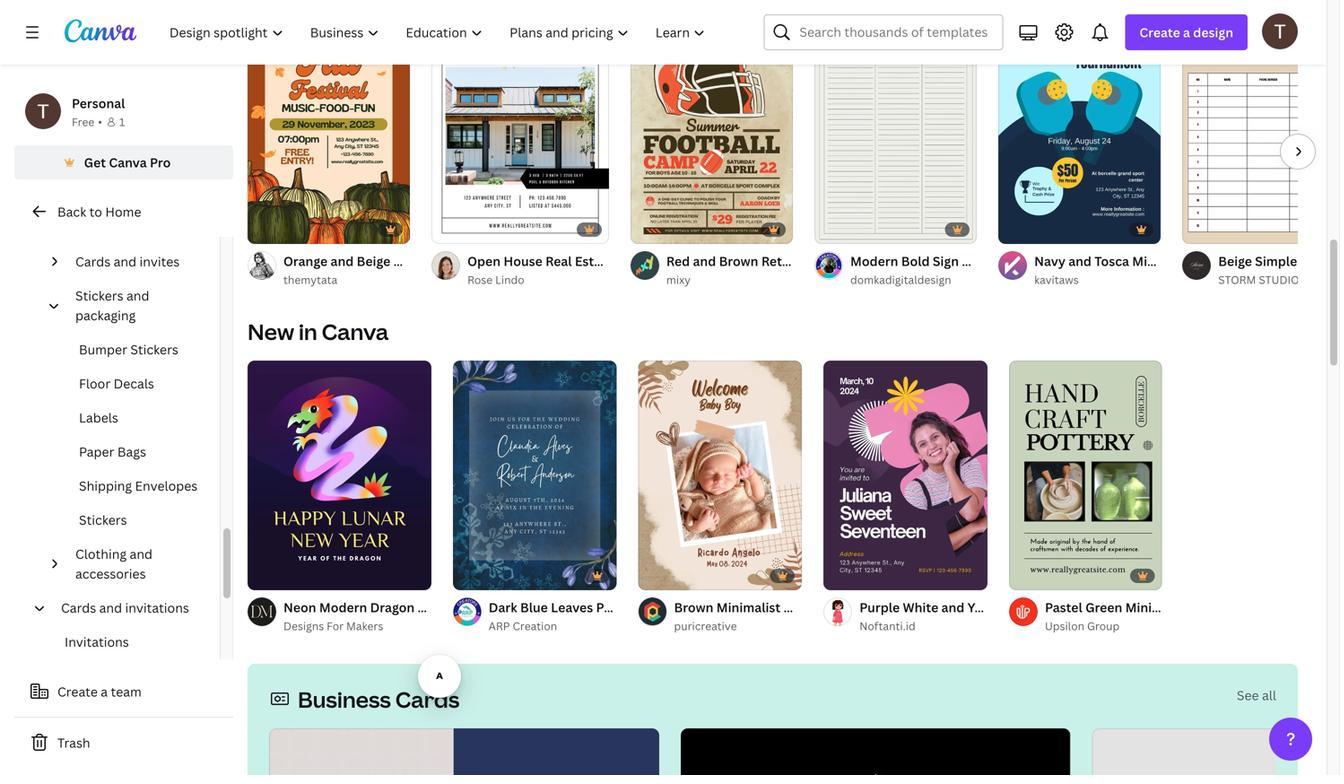 Task type: vqa. For each thing, say whether or not it's contained in the screenshot.
˚
no



Task type: describe. For each thing, give the bounding box(es) containing it.
business cards
[[298, 685, 460, 714]]

up
[[962, 253, 980, 270]]

beige inside beige simple sign-u storm studio
[[1219, 253, 1253, 270]]

shipping envelopes link
[[43, 469, 220, 503]]

beige simple sign-u storm studio
[[1219, 253, 1341, 287]]

flyer inside open house real estate flyer rose lindo
[[617, 253, 648, 270]]

makers
[[346, 619, 384, 634]]

see all
[[1238, 687, 1277, 704]]

u
[[1332, 253, 1341, 270]]

•
[[98, 114, 102, 129]]

to
[[89, 203, 102, 220]]

studio
[[1259, 272, 1300, 287]]

cards for cards and invitations
[[61, 600, 96, 617]]

orange
[[284, 253, 328, 270]]

invitations
[[125, 600, 189, 617]]

floor
[[79, 375, 111, 392]]

lindo
[[496, 272, 525, 287]]

retro
[[394, 253, 427, 270]]

brown minimalist welcome baby card image
[[639, 361, 803, 591]]

modern
[[851, 253, 899, 270]]

bumper stickers link
[[43, 333, 220, 367]]

brown minimalist welcome baby card link
[[674, 598, 907, 617]]

new
[[248, 317, 294, 346]]

shipping envelopes
[[79, 477, 198, 495]]

rose lindo link
[[468, 271, 609, 289]]

purple white and yellow modern geometric birthday invitation image
[[824, 361, 988, 591]]

design
[[1194, 24, 1234, 41]]

dark blue leaves pattern wedding card arp creation
[[489, 599, 731, 634]]

house
[[504, 253, 543, 270]]

brown
[[674, 599, 714, 616]]

cards and invites button
[[68, 245, 209, 279]]

neon modern dragon lunar new year instagram post image
[[248, 361, 432, 591]]

open
[[468, 253, 501, 270]]

new in canva
[[248, 317, 389, 346]]

blue grey minimalist modern business card image
[[269, 729, 660, 775]]

create for create a design
[[1140, 24, 1181, 41]]

envelopes
[[135, 477, 198, 495]]

sign-
[[1301, 253, 1332, 270]]

leaves
[[551, 599, 593, 616]]

minimalist
[[717, 599, 781, 616]]

get canva pro
[[84, 154, 171, 171]]

terry turtle image
[[1263, 13, 1299, 49]]

group
[[1088, 619, 1120, 634]]

business
[[298, 685, 391, 714]]

stickers link
[[43, 503, 220, 537]]

and for beige
[[331, 253, 354, 270]]

create a design
[[1140, 24, 1234, 41]]

stickers and packaging button
[[68, 279, 209, 333]]

create a design button
[[1126, 14, 1248, 50]]

home
[[105, 203, 141, 220]]

see
[[1238, 687, 1260, 704]]

and for accessories
[[130, 546, 153, 563]]

dark
[[489, 599, 518, 616]]

see all link
[[1238, 687, 1277, 704]]

in
[[299, 317, 318, 346]]

1 horizontal spatial canva
[[322, 317, 389, 346]]

clothing and accessories button
[[68, 537, 209, 591]]

decals
[[114, 375, 154, 392]]

domkadigitaldesign link
[[851, 271, 977, 289]]

floor decals link
[[43, 367, 220, 401]]

sign
[[933, 253, 959, 270]]

noftanti.id link
[[860, 617, 988, 635]]

invitations
[[65, 634, 129, 651]]

upsilon group link
[[1046, 617, 1163, 635]]

modern bold sign up sheet planner link
[[851, 251, 1069, 271]]

beige simple sign-up sheet image
[[1183, 14, 1341, 244]]

Search search field
[[800, 15, 992, 49]]

modern bold sign up sheet planner domkadigitaldesign
[[851, 253, 1069, 287]]

real
[[546, 253, 572, 270]]

brown minimalist welcome baby card puricreative
[[674, 599, 907, 634]]

bumper stickers
[[79, 341, 178, 358]]

stickers inside bumper stickers link
[[130, 341, 178, 358]]

orange and beige retro fall festival flyer image
[[248, 14, 410, 244]]

sheet
[[983, 253, 1018, 270]]

all
[[1263, 687, 1277, 704]]

canva inside 'get canva pro' button
[[109, 154, 147, 171]]



Task type: locate. For each thing, give the bounding box(es) containing it.
and inside stickers and packaging
[[127, 287, 149, 304]]

a inside button
[[101, 683, 108, 701]]

creation
[[513, 619, 558, 634]]

free
[[72, 114, 94, 129]]

back to home
[[57, 203, 141, 220]]

1 horizontal spatial card
[[877, 599, 907, 616]]

free •
[[72, 114, 102, 129]]

1 beige from the left
[[357, 253, 391, 270]]

flyer inside orange and beige retro fall festival flyer themytata
[[505, 253, 536, 270]]

navy and tosca minimalist pickleball tournamnet flyer image
[[999, 14, 1162, 244]]

cards inside button
[[75, 253, 111, 270]]

stickers for stickers
[[79, 512, 127, 529]]

1 vertical spatial stickers
[[130, 341, 178, 358]]

storm
[[1219, 272, 1257, 287]]

0 horizontal spatial create
[[57, 683, 98, 701]]

0 horizontal spatial canva
[[109, 154, 147, 171]]

pastel green minimal hand craft pottery pinterest pin image
[[1010, 361, 1163, 591]]

and inside button
[[114, 253, 137, 270]]

orange and beige retro fall festival flyer link
[[284, 251, 536, 271]]

a inside dropdown button
[[1184, 24, 1191, 41]]

storm studio link
[[1219, 271, 1341, 289]]

arp
[[489, 619, 510, 634]]

back
[[57, 203, 86, 220]]

1 horizontal spatial flyer
[[617, 253, 648, 270]]

modern bold sign up sheet planner image
[[815, 14, 977, 244]]

2 beige from the left
[[1219, 253, 1253, 270]]

card
[[702, 599, 731, 616], [877, 599, 907, 616]]

create a team
[[57, 683, 142, 701]]

labels
[[79, 409, 118, 426]]

invitations link
[[29, 625, 220, 659]]

personal
[[72, 95, 125, 112]]

beige
[[357, 253, 391, 270], [1219, 253, 1253, 270]]

None search field
[[764, 14, 1004, 50]]

2 vertical spatial cards
[[396, 685, 460, 714]]

create left "team" at the left
[[57, 683, 98, 701]]

card inside dark blue leaves pattern wedding card arp creation
[[702, 599, 731, 616]]

create left design
[[1140, 24, 1181, 41]]

stickers for stickers and packaging
[[75, 287, 123, 304]]

canva right in
[[322, 317, 389, 346]]

bold
[[902, 253, 930, 270]]

welcome
[[784, 599, 840, 616]]

dark blue leaves pattern wedding card image
[[453, 361, 617, 591]]

packaging
[[75, 307, 136, 324]]

paper bags
[[79, 443, 146, 460]]

fall
[[430, 253, 452, 270]]

wedding
[[645, 599, 699, 616]]

2 flyer from the left
[[617, 253, 648, 270]]

create for create a team
[[57, 683, 98, 701]]

flyer up lindo
[[505, 253, 536, 270]]

stickers up packaging
[[75, 287, 123, 304]]

0 vertical spatial canva
[[109, 154, 147, 171]]

1 vertical spatial cards
[[61, 600, 96, 617]]

0 vertical spatial cards
[[75, 253, 111, 270]]

baby
[[843, 599, 875, 616]]

create
[[1140, 24, 1181, 41], [57, 683, 98, 701]]

arp creation link
[[489, 617, 617, 635]]

red and brown retro football camp flyer image
[[631, 14, 793, 244]]

cards for cards and invites
[[75, 253, 111, 270]]

dark blue leaves pattern wedding card link
[[489, 598, 731, 617]]

flyer right estate
[[617, 253, 648, 270]]

2 card from the left
[[877, 599, 907, 616]]

back to home link
[[14, 194, 233, 230]]

top level navigation element
[[158, 14, 721, 50]]

stickers inside stickers link
[[79, 512, 127, 529]]

0 horizontal spatial a
[[101, 683, 108, 701]]

create inside button
[[57, 683, 98, 701]]

1 horizontal spatial a
[[1184, 24, 1191, 41]]

1 vertical spatial a
[[101, 683, 108, 701]]

kavitaws link
[[1035, 271, 1162, 289]]

blue
[[521, 599, 548, 616]]

and for invites
[[114, 253, 137, 270]]

designs
[[284, 619, 324, 634]]

open house real estate flyer rose lindo
[[468, 253, 648, 287]]

domkadigitaldesign
[[851, 272, 952, 287]]

themytata link
[[284, 271, 410, 289]]

1 flyer from the left
[[505, 253, 536, 270]]

shipping
[[79, 477, 132, 495]]

mixy link
[[667, 271, 793, 289]]

bumper
[[79, 341, 127, 358]]

1 vertical spatial canva
[[322, 317, 389, 346]]

stickers up the clothing
[[79, 512, 127, 529]]

floor decals
[[79, 375, 154, 392]]

0 vertical spatial create
[[1140, 24, 1181, 41]]

stickers inside stickers and packaging
[[75, 287, 123, 304]]

card up puricreative
[[702, 599, 731, 616]]

open house real estate flyer link
[[468, 251, 648, 271]]

invites
[[140, 253, 180, 270]]

a for design
[[1184, 24, 1191, 41]]

upsilon group
[[1046, 619, 1120, 634]]

beige simple sign-u link
[[1219, 251, 1341, 271]]

cards and invitations
[[61, 600, 189, 617]]

0 vertical spatial stickers
[[75, 287, 123, 304]]

clothing
[[75, 546, 127, 563]]

black and white simple personal business card image
[[681, 729, 1071, 775]]

card inside brown minimalist welcome baby card puricreative
[[877, 599, 907, 616]]

trash
[[57, 735, 90, 752]]

get
[[84, 154, 106, 171]]

canva
[[109, 154, 147, 171], [322, 317, 389, 346]]

cards up stickers and packaging
[[75, 253, 111, 270]]

canva left pro
[[109, 154, 147, 171]]

labels link
[[43, 401, 220, 435]]

and for invitations
[[99, 600, 122, 617]]

get canva pro button
[[14, 145, 233, 180]]

0 horizontal spatial beige
[[357, 253, 391, 270]]

puricreative link
[[674, 617, 803, 635]]

grey black modern elegant name initials monogram business card image
[[1093, 729, 1341, 775]]

and inside orange and beige retro fall festival flyer themytata
[[331, 253, 354, 270]]

cards up invitations
[[61, 600, 96, 617]]

noftanti.id
[[860, 619, 916, 634]]

create inside create a design dropdown button
[[1140, 24, 1181, 41]]

and down cards and invites button
[[127, 287, 149, 304]]

upsilon
[[1046, 619, 1085, 634]]

beige up themytata link
[[357, 253, 391, 270]]

kavitaws
[[1035, 272, 1079, 287]]

a for team
[[101, 683, 108, 701]]

cards and invites
[[75, 253, 180, 270]]

and up themytata link
[[331, 253, 354, 270]]

and inside clothing and accessories
[[130, 546, 153, 563]]

beige inside orange and beige retro fall festival flyer themytata
[[357, 253, 391, 270]]

0 vertical spatial a
[[1184, 24, 1191, 41]]

themytata
[[284, 272, 338, 287]]

rose
[[468, 272, 493, 287]]

a left design
[[1184, 24, 1191, 41]]

0 horizontal spatial card
[[702, 599, 731, 616]]

planner
[[1021, 253, 1069, 270]]

accessories
[[75, 565, 146, 582]]

0 horizontal spatial flyer
[[505, 253, 536, 270]]

2 vertical spatial stickers
[[79, 512, 127, 529]]

and down stickers link
[[130, 546, 153, 563]]

pattern
[[596, 599, 642, 616]]

1
[[119, 114, 125, 129]]

trash link
[[14, 725, 233, 761]]

and down accessories
[[99, 600, 122, 617]]

puricreative
[[674, 619, 737, 634]]

stickers up decals
[[130, 341, 178, 358]]

beige up storm
[[1219, 253, 1253, 270]]

festival
[[455, 253, 502, 270]]

1 vertical spatial create
[[57, 683, 98, 701]]

cards up blue grey minimalist modern business card image
[[396, 685, 460, 714]]

stickers and packaging
[[75, 287, 149, 324]]

and for packaging
[[127, 287, 149, 304]]

and left invites on the left top
[[114, 253, 137, 270]]

bags
[[117, 443, 146, 460]]

1 card from the left
[[702, 599, 731, 616]]

1 horizontal spatial create
[[1140, 24, 1181, 41]]

create a team button
[[14, 674, 233, 710]]

designs for makers
[[284, 619, 384, 634]]

paper bags link
[[43, 435, 220, 469]]

1 horizontal spatial beige
[[1219, 253, 1253, 270]]

simple
[[1256, 253, 1298, 270]]

pro
[[150, 154, 171, 171]]

a left "team" at the left
[[101, 683, 108, 701]]

open house real estate flyer image
[[432, 14, 609, 244]]

card up noftanti.id
[[877, 599, 907, 616]]



